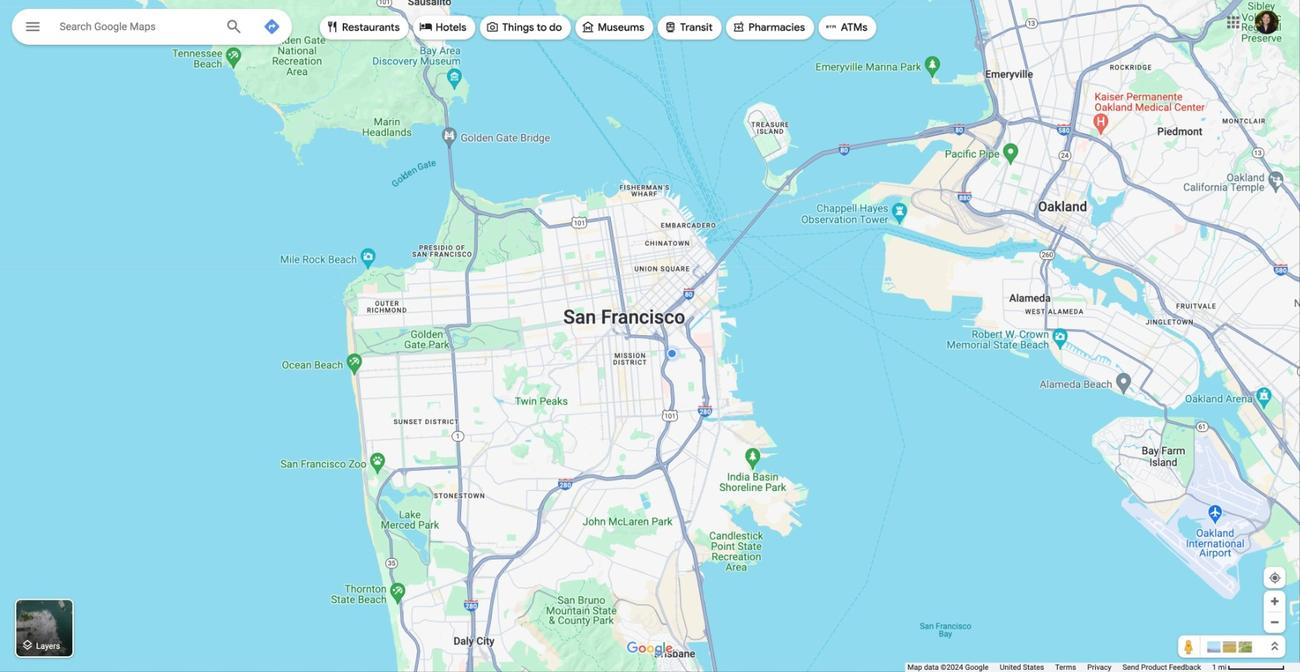 Task type: locate. For each thing, give the bounding box(es) containing it.
google maps element
[[0, 0, 1301, 672]]

show street view coverage image
[[1179, 636, 1201, 658]]

zoom out image
[[1270, 617, 1281, 628]]

google account: lina lukyantseva  
(lina@adept.ai) image
[[1256, 10, 1280, 34]]

zoom in image
[[1270, 596, 1281, 607]]

from your device image
[[1269, 572, 1283, 585]]

None field
[[60, 17, 213, 35]]

Search Google Maps field
[[12, 9, 292, 49]]

None search field
[[12, 9, 292, 49]]



Task type: vqa. For each thing, say whether or not it's contained in the screenshot.
Search Field in Google Maps Element
yes



Task type: describe. For each thing, give the bounding box(es) containing it.
none field inside search google maps 'field'
[[60, 17, 213, 35]]

none search field inside google maps element
[[12, 9, 292, 49]]



